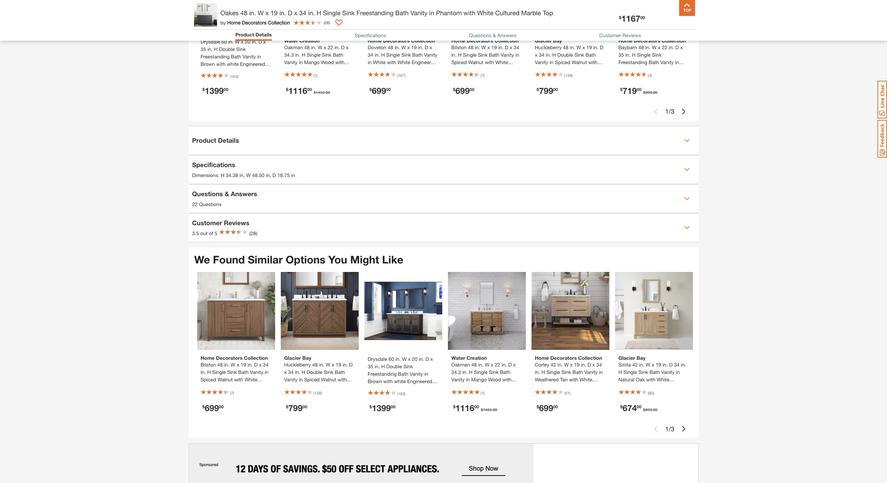Task type: describe. For each thing, give the bounding box(es) containing it.
( 28 )
[[324, 20, 330, 25]]

0 vertical spatial customer reviews
[[600, 32, 641, 38]]

top button
[[679, 0, 695, 16]]

decorators for the corley 42 in. w x 19 in. d x 34 in. h single sink bath vanity in weathered tan with white engineered stone top image
[[551, 355, 577, 361]]

display image
[[335, 19, 343, 27]]

home for the top bilston 48 in. w x 19 in. d x 34 in. h single sink bath vanity in spiced walnut with white engineered stone top "image"
[[452, 37, 466, 43]]

home for the bottom bilston 48 in. w x 19 in. d x 34 in. h single sink bath vanity in spiced walnut with white engineered stone top "image"
[[201, 355, 215, 361]]

( for the bottom bilston 48 in. w x 19 in. d x 34 in. h single sink bath vanity in spiced walnut with white engineered stone top "image"
[[230, 391, 231, 395]]

glacier for "sinita 42 in. w x 19 in. d 34 in. h single sink bath vanity in natural oak with white engineered stone top" 'image'
[[619, 355, 636, 361]]

0 horizontal spatial 1116
[[288, 86, 307, 95]]

3 for 674
[[671, 425, 675, 433]]

1 caret image from the top
[[684, 138, 690, 143]]

creation for oakman 48 in. w x 22 in. d x 34.3 in. h single sink bath vanity in mango wood with white marble top and white basin image to the bottom
[[467, 355, 487, 361]]

drysdale 60 in. w x 20 in. d x 35 in. h double sink freestanding bath vanity in brown with white engineered stone top link for the leftmost drysdale 60 in. w x 20 in. d x 35 in. h double sink freestanding bath vanity in brown with white engineered stone top 'image'
[[201, 38, 272, 74]]

48.50
[[252, 172, 265, 178]]

34 inside home decorators collection corley 42 in. w x 19 in. d x 34 in. h single sink bath vanity in weathered tan with white engineered stone top
[[597, 362, 602, 368]]

like
[[382, 253, 403, 266]]

h inside glacier bay sinita 42 in. w x 19 in. d 34 in. h single sink bath vanity in natural oak with white engineered stone top
[[619, 369, 622, 375]]

h inside home decorators collection corley 42 in. w x 19 in. d x 34 in. h single sink bath vanity in weathered tan with white engineered stone top
[[542, 369, 545, 375]]

) for doveton 48 in. w x 19 in. d x 34 in. h single sink bath vanity in white with white engineered marble top image
[[405, 73, 406, 78]]

sink inside home decorators collection corley 42 in. w x 19 in. d x 34 in. h single sink bath vanity in weathered tan with white engineered stone top
[[562, 369, 571, 375]]

d inside home decorators collection doveton 48 in. w x 19 in. d x 34 in. h single sink bath vanity in white with white engineered marble top
[[425, 44, 428, 50]]

w inside glacier bay sinita 42 in. w x 19 in. d 34 in. h single sink bath vanity in natural oak with white engineered stone top
[[646, 362, 651, 368]]

0 horizontal spatial huckleberry 48 in. w x 19 in. d x 34 in. h double sink bath vanity in spiced walnut with white engineered stone top image
[[281, 272, 359, 350]]

bilston for the top bilston 48 in. w x 19 in. d x 34 in. h single sink bath vanity in spiced walnut with white engineered stone top "image"
[[452, 44, 467, 50]]

bay for rightmost huckleberry 48 in. w x 19 in. d x 34 in. h double sink bath vanity in spiced walnut with white engineered stone top image
[[553, 37, 562, 43]]

1 horizontal spatial 1432
[[483, 407, 492, 412]]

home for baybarn 48 in. w x 22 in. d x 35 in. h single sink freestanding bath vanity in blue ash with white engineered stone top image
[[619, 37, 633, 43]]

1 vertical spatial water creation oakman 48 in. w x 22 in. d x 34.3 in. h single sink bath vanity in mango wood with white marble top and white basin
[[452, 355, 516, 397]]

1 horizontal spatial huckleberry 48 in. w x 19 in. d x 34 in. h double sink bath vanity in spiced walnut with white engineered stone top image
[[532, 0, 610, 32]]

0 horizontal spatial huckleberry
[[284, 362, 311, 368]]

163 for bottom drysdale 60 in. w x 20 in. d x 35 in. h double sink freestanding bath vanity in brown with white engineered stone top 'image'
[[398, 391, 405, 396]]

(28)
[[249, 230, 257, 236]]

next slide image
[[681, 426, 687, 432]]

3.5 out of 5
[[192, 230, 217, 236]]

7 for the top bilston 48 in. w x 19 in. d x 34 in. h single sink bath vanity in spiced walnut with white engineered stone top "image"
[[482, 73, 484, 78]]

19 inside home decorators collection doveton 48 in. w x 19 in. d x 34 in. h single sink bath vanity in white with white engineered marble top
[[411, 44, 417, 50]]

) for leftmost huckleberry 48 in. w x 19 in. d x 34 in. h double sink bath vanity in spiced walnut with white engineered stone top image
[[321, 391, 322, 395]]

single inside glacier bay sinita 42 in. w x 19 in. d 34 in. h single sink bath vanity in natural oak with white engineered stone top
[[624, 369, 637, 375]]

brown for the drysdale 60 in. w x 20 in. d x 35 in. h double sink freestanding bath vanity in brown with white engineered stone top "link" corresponding to the leftmost drysdale 60 in. w x 20 in. d x 35 in. h double sink freestanding bath vanity in brown with white engineered stone top 'image'
[[201, 61, 215, 67]]

and for the leftmost oakman 48 in. w x 22 in. d x 34.3 in. h single sink bath vanity in mango wood with white marble top and white basin image
[[325, 66, 333, 72]]

vanity inside home decorators collection baybarn 48 in. w x 22 in. d x 35 in. h single sink freestanding bath vanity in blue ash with white engineered stone top
[[661, 59, 674, 65]]

$ 1167 00
[[619, 13, 645, 23]]

home decorators collection doveton 48 in. w x 19 in. d x 34 in. h single sink bath vanity in white with white engineered marble top
[[368, 37, 438, 72]]

h inside home decorators collection doveton 48 in. w x 19 in. d x 34 in. h single sink bath vanity in white with white engineered marble top
[[381, 52, 385, 58]]

22 inside questions & answers 22 questions
[[192, 201, 198, 207]]

basin for oakman 48 in. w x 22 in. d x 34.3 in. h single sink bath vanity in mango wood with white marble top and white basin image to the bottom
[[452, 391, 464, 397]]

glacier for rightmost huckleberry 48 in. w x 19 in. d x 34 in. h double sink bath vanity in spiced walnut with white engineered stone top image
[[535, 37, 552, 43]]

1 horizontal spatial 35
[[368, 363, 373, 370]]

doveton 48 in. w x 19 in. d x 34 in. h single sink bath vanity in white with white engineered marble top image
[[364, 0, 442, 32]]

0 vertical spatial product
[[235, 32, 254, 38]]

glacier bay sinita 42 in. w x 19 in. d 34 in. h single sink bath vanity in natural oak with white engineered stone top
[[619, 355, 686, 390]]

corley
[[535, 362, 549, 368]]

128 for rightmost huckleberry 48 in. w x 19 in. d x 34 in. h double sink bath vanity in spiced walnut with white engineered stone top image
[[565, 73, 572, 78]]

( 7 ) for the top bilston 48 in. w x 19 in. d x 34 in. h single sink bath vanity in spiced walnut with white engineered stone top "image"
[[481, 73, 485, 78]]

0 vertical spatial ( 163 )
[[230, 74, 238, 78]]

water for the leftmost oakman 48 in. w x 22 in. d x 34.3 in. h single sink bath vanity in mango wood with white marble top and white basin image
[[284, 37, 298, 43]]

$ 699 00 for the corley 42 in. w x 19 in. d x 34 in. h single sink bath vanity in weathered tan with white engineered stone top image
[[537, 403, 558, 413]]

product image image
[[194, 4, 217, 27]]

this is the first slide image
[[653, 426, 659, 432]]

wood for oakman 48 in. w x 22 in. d x 34.3 in. h single sink bath vanity in mango wood with white marble top and white basin image to the bottom
[[488, 377, 501, 383]]

799 for leftmost huckleberry 48 in. w x 19 in. d x 34 in. h double sink bath vanity in spiced walnut with white engineered stone top image
[[288, 403, 303, 413]]

decorators for the bottom bilston 48 in. w x 19 in. d x 34 in. h single sink bath vanity in spiced walnut with white engineered stone top "image"
[[216, 355, 243, 361]]

bay for leftmost huckleberry 48 in. w x 19 in. d x 34 in. h double sink bath vanity in spiced walnut with white engineered stone top image
[[302, 355, 311, 361]]

basin for the leftmost oakman 48 in. w x 22 in. d x 34.3 in. h single sink bath vanity in mango wood with white marble top and white basin image
[[284, 74, 297, 80]]

water for oakman 48 in. w x 22 in. d x 34.3 in. h single sink bath vanity in mango wood with white marble top and white basin image to the bottom
[[452, 355, 465, 361]]

899 for 719
[[646, 90, 652, 94]]

$ 1399 00 for bottom drysdale 60 in. w x 20 in. d x 35 in. h double sink freestanding bath vanity in brown with white engineered stone top 'image'
[[370, 403, 396, 413]]

we found similar options you might like
[[194, 253, 403, 266]]

) for baybarn 48 in. w x 22 in. d x 35 in. h single sink freestanding bath vanity in blue ash with white engineered stone top image
[[651, 73, 652, 78]]

0 horizontal spatial drysdale 60 in. w x 20 in. d x 35 in. h double sink freestanding bath vanity in brown with white engineered stone top image
[[197, 0, 275, 32]]

white for the leftmost drysdale 60 in. w x 20 in. d x 35 in. h double sink freestanding bath vanity in brown with white engineered stone top 'image'
[[227, 61, 239, 67]]

similar
[[248, 253, 283, 266]]

dimensions:
[[192, 172, 219, 178]]

home decorators collection corley 42 in. w x 19 in. d x 34 in. h single sink bath vanity in weathered tan with white engineered stone top
[[535, 355, 603, 390]]

0 vertical spatial customer
[[600, 32, 621, 38]]

48 inside home decorators collection doveton 48 in. w x 19 in. d x 34 in. h single sink bath vanity in white with white engineered marble top
[[388, 44, 393, 50]]

d inside specifications dimensions: h 34.38 in , w 48.50 in , d 18.75 in
[[273, 172, 276, 178]]

single inside home decorators collection doveton 48 in. w x 19 in. d x 34 in. h single sink bath vanity in white with white engineered marble top
[[386, 52, 400, 58]]

1 horizontal spatial 1116
[[456, 403, 475, 413]]

35 inside home decorators collection baybarn 48 in. w x 22 in. d x 35 in. h single sink freestanding bath vanity in blue ash with white engineered stone top
[[619, 52, 624, 58]]

( for doveton 48 in. w x 19 in. d x 34 in. h single sink bath vanity in white with white engineered marble top image
[[397, 73, 398, 78]]

decorators for doveton 48 in. w x 19 in. d x 34 in. h single sink bath vanity in white with white engineered marble top image
[[383, 37, 410, 43]]

oakman for the leftmost oakman 48 in. w x 22 in. d x 34.3 in. h single sink bath vanity in mango wood with white marble top and white basin image
[[284, 44, 303, 50]]

this is the first slide image
[[653, 109, 659, 114]]

w inside home decorators collection corley 42 in. w x 19 in. d x 34 in. h single sink bath vanity in weathered tan with white engineered stone top
[[564, 362, 569, 368]]

stone inside home decorators collection baybarn 48 in. w x 22 in. d x 35 in. h single sink freestanding bath vanity in blue ash with white engineered stone top
[[619, 74, 632, 80]]

collection for the corley 42 in. w x 19 in. d x 34 in. h single sink bath vanity in weathered tan with white engineered stone top image
[[578, 355, 602, 361]]

bath inside home decorators collection baybarn 48 in. w x 22 in. d x 35 in. h single sink freestanding bath vanity in blue ash with white engineered stone top
[[649, 59, 659, 65]]

0 horizontal spatial 1432
[[316, 90, 325, 94]]

glacier bay huckleberry 48 in. w x 19 in. d x 34 in. h double sink bath vanity in spiced walnut with white engineered stone top for leftmost huckleberry 48 in. w x 19 in. d x 34 in. h double sink bath vanity in spiced walnut with white engineered stone top image
[[284, 355, 353, 390]]

w inside home decorators collection doveton 48 in. w x 19 in. d x 34 in. h single sink bath vanity in white with white engineered marble top
[[401, 44, 406, 50]]

specifications for specifications dimensions: h 34.38 in , w 48.50 in , d 18.75 in
[[192, 161, 235, 169]]

collection for the top bilston 48 in. w x 19 in. d x 34 in. h single sink bath vanity in spiced walnut with white engineered stone top "image"
[[495, 37, 519, 43]]

with inside glacier bay sinita 42 in. w x 19 in. d 34 in. h single sink bath vanity in natural oak with white engineered stone top
[[646, 377, 656, 383]]

& for questions & answers
[[493, 32, 496, 38]]

wood for the leftmost oakman 48 in. w x 22 in. d x 34.3 in. h single sink bath vanity in mango wood with white marble top and white basin image
[[321, 59, 334, 65]]

/ for 719
[[669, 107, 671, 115]]

top inside glacier bay sinita 42 in. w x 19 in. d 34 in. h single sink bath vanity in natural oak with white engineered stone top
[[660, 384, 668, 390]]

1399 for bottom drysdale 60 in. w x 20 in. d x 35 in. h double sink freestanding bath vanity in brown with white engineered stone top 'image'
[[372, 403, 391, 413]]

0 horizontal spatial details
[[218, 136, 239, 144]]

0 vertical spatial mango
[[304, 59, 320, 65]]

feedback link image
[[878, 120, 887, 158]]

drysdale for the drysdale 60 in. w x 20 in. d x 35 in. h double sink freestanding bath vanity in brown with white engineered stone top "link" related to bottom drysdale 60 in. w x 20 in. d x 35 in. h double sink freestanding bath vanity in brown with white engineered stone top 'image'
[[368, 356, 387, 362]]

weathered
[[535, 377, 559, 383]]

of
[[209, 230, 213, 236]]

22 inside home decorators collection baybarn 48 in. w x 22 in. d x 35 in. h single sink freestanding bath vanity in blue ash with white engineered stone top
[[662, 44, 668, 50]]

answers for questions & answers
[[498, 32, 517, 38]]

ash
[[630, 66, 638, 72]]

1 vertical spatial product
[[192, 136, 216, 144]]

caret image for specifications
[[684, 167, 690, 172]]

34 inside home decorators collection doveton 48 in. w x 19 in. d x 34 in. h single sink bath vanity in white with white engineered marble top
[[368, 52, 373, 58]]

glacier bay huckleberry 48 in. w x 19 in. d x 34 in. h double sink bath vanity in spiced walnut with white engineered stone top for rightmost huckleberry 48 in. w x 19 in. d x 34 in. h double sink bath vanity in spiced walnut with white engineered stone top image
[[535, 37, 604, 72]]

tan
[[560, 377, 568, 383]]

28
[[325, 20, 329, 25]]

1 , from the left
[[243, 172, 245, 178]]

1 / 3 for 719
[[665, 107, 675, 115]]

found
[[213, 253, 245, 266]]

next slide image
[[681, 109, 687, 114]]

0 horizontal spatial reviews
[[224, 219, 249, 227]]

in inside glacier bay sinita 42 in. w x 19 in. d 34 in. h single sink bath vanity in natural oak with white engineered stone top
[[676, 369, 680, 375]]

0 vertical spatial details
[[256, 32, 272, 38]]

options
[[286, 253, 326, 266]]

0 vertical spatial reviews
[[623, 32, 641, 38]]

1 horizontal spatial huckleberry
[[535, 44, 562, 50]]

0 horizontal spatial oakman 48 in. w x 22 in. d x 34.3 in. h single sink bath vanity in mango wood with white marble top and white basin image
[[281, 0, 359, 32]]

by home decorators collection
[[221, 19, 290, 25]]

with inside home decorators collection corley 42 in. w x 19 in. d x 34 in. h single sink bath vanity in weathered tan with white engineered stone top
[[569, 377, 579, 383]]

doveton
[[368, 44, 387, 50]]

. for oakman 48 in. w x 22 in. d x 34.3 in. h single sink bath vanity in mango wood with white marble top and white basin image to the bottom
[[492, 407, 493, 412]]

0 vertical spatial product details
[[235, 32, 272, 38]]

34.38
[[226, 172, 238, 178]]

2 vertical spatial questions
[[199, 201, 222, 207]]

899 for 674
[[646, 407, 652, 412]]

0 vertical spatial water creation oakman 48 in. w x 22 in. d x 34.3 in. h single sink bath vanity in mango wood with white marble top and white basin
[[284, 37, 349, 80]]

1 vertical spatial oakman 48 in. w x 22 in. d x 34.3 in. h single sink bath vanity in mango wood with white marble top and white basin image
[[448, 272, 526, 350]]

answers for questions & answers 22 questions
[[231, 190, 257, 198]]

. for baybarn 48 in. w x 22 in. d x 35 in. h single sink freestanding bath vanity in blue ash with white engineered stone top image
[[652, 90, 653, 94]]

2 vertical spatial 60
[[649, 391, 653, 395]]

( for the leftmost oakman 48 in. w x 22 in. d x 34.3 in. h single sink bath vanity in mango wood with white marble top and white basin image
[[314, 73, 315, 78]]

questions & answers 22 questions
[[192, 190, 257, 207]]

$ 699 00 for the top bilston 48 in. w x 19 in. d x 34 in. h single sink bath vanity in spiced walnut with white engineered stone top "image"
[[453, 86, 475, 95]]

) for the leftmost oakman 48 in. w x 22 in. d x 34.3 in. h single sink bath vanity in mango wood with white marble top and white basin image
[[317, 73, 318, 78]]

1 vertical spatial mango
[[471, 377, 487, 383]]

42 inside home decorators collection corley 42 in. w x 19 in. d x 34 in. h single sink bath vanity in weathered tan with white engineered stone top
[[551, 362, 556, 368]]

34 inside glacier bay sinita 42 in. w x 19 in. d 34 in. h single sink bath vanity in natural oak with white engineered stone top
[[674, 362, 680, 368]]

engineered inside home decorators collection baybarn 48 in. w x 22 in. d x 35 in. h single sink freestanding bath vanity in blue ash with white engineered stone top
[[664, 66, 689, 72]]

in inside home decorators collection corley 42 in. w x 19 in. d x 34 in. h single sink bath vanity in weathered tan with white engineered stone top
[[599, 369, 603, 375]]

in inside home decorators collection baybarn 48 in. w x 22 in. d x 35 in. h single sink freestanding bath vanity in blue ash with white engineered stone top
[[675, 59, 679, 65]]

home for the corley 42 in. w x 19 in. d x 34 in. h single sink bath vanity in weathered tan with white engineered stone top image
[[535, 355, 549, 361]]

) for rightmost huckleberry 48 in. w x 19 in. d x 34 in. h double sink bath vanity in spiced walnut with white engineered stone top image
[[572, 73, 573, 78]]

we
[[194, 253, 210, 266]]

sink inside home decorators collection doveton 48 in. w x 19 in. d x 34 in. h single sink bath vanity in white with white engineered marble top
[[401, 52, 411, 58]]

oakes 48 in. w x 19 in. d x 34 in. h single sink freestanding bath vanity in phantom with white cultured marble top
[[221, 9, 553, 17]]

1 vertical spatial customer reviews
[[192, 219, 249, 227]]

white for bottom drysdale 60 in. w x 20 in. d x 35 in. h double sink freestanding bath vanity in brown with white engineered stone top 'image'
[[394, 378, 406, 384]]

0 vertical spatial 3
[[649, 73, 651, 78]]

home decorators collection baybarn 48 in. w x 22 in. d x 35 in. h single sink freestanding bath vanity in blue ash with white engineered stone top
[[619, 37, 689, 80]]

( 51 )
[[565, 391, 571, 395]]

cultured
[[495, 9, 520, 17]]

20 for the drysdale 60 in. w x 20 in. d x 35 in. h double sink freestanding bath vanity in brown with white engineered stone top "link" related to bottom drysdale 60 in. w x 20 in. d x 35 in. h double sink freestanding bath vanity in brown with white engineered stone top 'image'
[[412, 356, 418, 362]]

blue
[[619, 66, 629, 72]]

d inside home decorators collection baybarn 48 in. w x 22 in. d x 35 in. h single sink freestanding bath vanity in blue ash with white engineered stone top
[[676, 44, 679, 50]]

1 horizontal spatial drysdale 60 in. w x 20 in. d x 35 in. h double sink freestanding bath vanity in brown with white engineered stone top
[[368, 356, 433, 392]]

decorators for baybarn 48 in. w x 22 in. d x 35 in. h single sink freestanding bath vanity in blue ash with white engineered stone top image
[[634, 37, 661, 43]]

1 horizontal spatial 34.3
[[452, 369, 461, 375]]

1 horizontal spatial ( 163 )
[[397, 391, 406, 396]]

0 vertical spatial bilston 48 in. w x 19 in. d x 34 in. h single sink bath vanity in spiced walnut with white engineered stone top image
[[448, 0, 526, 32]]

in inside home decorators collection doveton 48 in. w x 19 in. d x 34 in. h single sink bath vanity in white with white engineered marble top
[[368, 59, 372, 65]]



Task type: vqa. For each thing, say whether or not it's contained in the screenshot.


Task type: locate. For each thing, give the bounding box(es) containing it.
/ right this is the first slide image
[[669, 107, 671, 115]]

with
[[464, 9, 476, 17], [335, 59, 345, 65], [387, 59, 396, 65], [485, 59, 494, 65], [589, 59, 598, 65], [216, 61, 226, 67], [640, 66, 649, 72], [234, 377, 243, 383], [338, 377, 347, 383], [503, 377, 512, 383], [569, 377, 579, 383], [646, 377, 656, 383], [384, 378, 393, 384]]

1 / 3 right this is the first slide image
[[665, 107, 675, 115]]

1 horizontal spatial 128
[[565, 73, 572, 78]]

bath inside home decorators collection corley 42 in. w x 19 in. d x 34 in. h single sink bath vanity in weathered tan with white engineered stone top
[[573, 369, 583, 375]]

1 horizontal spatial 60
[[389, 356, 394, 362]]

$ 1116 00 $ 1432 . 00 for the leftmost oakman 48 in. w x 22 in. d x 34.3 in. h single sink bath vanity in mango wood with white marble top and white basin image
[[286, 86, 330, 95]]

huckleberry 48 in. w x 19 in. d x 34 in. h double sink bath vanity in spiced walnut with white engineered stone top image
[[532, 0, 610, 32], [281, 272, 359, 350]]

7 for the bottom bilston 48 in. w x 19 in. d x 34 in. h single sink bath vanity in spiced walnut with white engineered stone top "image"
[[231, 391, 233, 395]]

( for the top bilston 48 in. w x 19 in. d x 34 in. h single sink bath vanity in spiced walnut with white engineered stone top "image"
[[481, 73, 482, 78]]

specifications for specifications
[[355, 32, 386, 38]]

engineered inside home decorators collection corley 42 in. w x 19 in. d x 34 in. h single sink bath vanity in weathered tan with white engineered stone top
[[535, 384, 560, 390]]

1 horizontal spatial oakman
[[452, 362, 470, 368]]

( 128 )
[[565, 73, 573, 78], [314, 391, 322, 395]]

. for the leftmost oakman 48 in. w x 22 in. d x 34.3 in. h single sink bath vanity in mango wood with white marble top and white basin image
[[325, 90, 326, 94]]

1 899 from the top
[[646, 90, 652, 94]]

2 vertical spatial 3
[[671, 425, 675, 433]]

with inside home decorators collection baybarn 48 in. w x 22 in. d x 35 in. h single sink freestanding bath vanity in blue ash with white engineered stone top
[[640, 66, 649, 72]]

drysdale 60 in. w x 20 in. d x 35 in. h double sink freestanding bath vanity in brown with white engineered stone top link for bottom drysdale 60 in. w x 20 in. d x 35 in. h double sink freestanding bath vanity in brown with white engineered stone top 'image'
[[368, 355, 439, 392]]

0 horizontal spatial answers
[[231, 190, 257, 198]]

bath inside glacier bay sinita 42 in. w x 19 in. d 34 in. h single sink bath vanity in natural oak with white engineered stone top
[[650, 369, 660, 375]]

2 horizontal spatial glacier
[[619, 355, 636, 361]]

1 vertical spatial huckleberry
[[284, 362, 311, 368]]

water
[[284, 37, 298, 43], [452, 355, 465, 361]]

answers
[[498, 32, 517, 38], [231, 190, 257, 198]]

699 for the top bilston 48 in. w x 19 in. d x 34 in. h single sink bath vanity in spiced walnut with white engineered stone top "image"
[[456, 86, 470, 95]]

collection for the bottom bilston 48 in. w x 19 in. d x 34 in. h single sink bath vanity in spiced walnut with white engineered stone top "image"
[[244, 355, 268, 361]]

vanity
[[411, 9, 428, 17], [424, 52, 438, 58], [501, 52, 514, 58], [243, 53, 256, 59], [284, 59, 298, 65], [535, 59, 548, 65], [661, 59, 674, 65], [250, 369, 263, 375], [585, 369, 598, 375], [662, 369, 675, 375], [410, 371, 423, 377], [284, 377, 298, 383], [452, 377, 465, 383]]

1432
[[316, 90, 325, 94], [483, 407, 492, 412]]

899 inside $ 674 00 $ 899 . 00
[[646, 407, 652, 412]]

0 horizontal spatial white
[[227, 61, 239, 67]]

( 128 ) for leftmost huckleberry 48 in. w x 19 in. d x 34 in. h double sink bath vanity in spiced walnut with white engineered stone top image
[[314, 391, 322, 395]]

1 horizontal spatial bilston
[[452, 44, 467, 50]]

60 for the drysdale 60 in. w x 20 in. d x 35 in. h double sink freestanding bath vanity in brown with white engineered stone top "link" corresponding to the leftmost drysdale 60 in. w x 20 in. d x 35 in. h double sink freestanding bath vanity in brown with white engineered stone top 'image'
[[222, 38, 227, 44]]

h inside specifications dimensions: h 34.38 in , w 48.50 in , d 18.75 in
[[221, 172, 224, 178]]

.
[[325, 90, 326, 94], [652, 90, 653, 94], [492, 407, 493, 412], [652, 407, 653, 412]]

questions & answers button
[[469, 32, 517, 38], [469, 32, 517, 38]]

water creation oakman 48 in. w x 22 in. d x 34.3 in. h single sink bath vanity in mango wood with white marble top and white basin
[[284, 37, 349, 80], [452, 355, 516, 397]]

marble
[[522, 9, 541, 17], [298, 66, 314, 72], [368, 66, 383, 72], [466, 384, 481, 390]]

oakes
[[221, 9, 239, 17]]

60 for the drysdale 60 in. w x 20 in. d x 35 in. h double sink freestanding bath vanity in brown with white engineered stone top "link" related to bottom drysdale 60 in. w x 20 in. d x 35 in. h double sink freestanding bath vanity in brown with white engineered stone top 'image'
[[389, 356, 394, 362]]

with inside home decorators collection doveton 48 in. w x 19 in. d x 34 in. h single sink bath vanity in white with white engineered marble top
[[387, 59, 396, 65]]

questions for questions & answers 22 questions
[[192, 190, 223, 198]]

decorators for the top bilston 48 in. w x 19 in. d x 34 in. h single sink bath vanity in spiced walnut with white engineered stone top "image"
[[467, 37, 493, 43]]

0 horizontal spatial mango
[[304, 59, 320, 65]]

&
[[493, 32, 496, 38], [225, 190, 229, 198]]

2 horizontal spatial 60
[[649, 391, 653, 395]]

1 vertical spatial specifications
[[192, 161, 235, 169]]

1 vertical spatial huckleberry 48 in. w x 19 in. d x 34 in. h double sink bath vanity in spiced walnut with white engineered stone top image
[[281, 272, 359, 350]]

drysdale for the drysdale 60 in. w x 20 in. d x 35 in. h double sink freestanding bath vanity in brown with white engineered stone top "link" corresponding to the leftmost drysdale 60 in. w x 20 in. d x 35 in. h double sink freestanding bath vanity in brown with white engineered stone top 'image'
[[201, 38, 220, 44]]

stone inside home decorators collection corley 42 in. w x 19 in. d x 34 in. h single sink bath vanity in weathered tan with white engineered stone top
[[561, 384, 575, 390]]

h inside home decorators collection baybarn 48 in. w x 22 in. d x 35 in. h single sink freestanding bath vanity in blue ash with white engineered stone top
[[632, 52, 636, 58]]

decorators inside home decorators collection baybarn 48 in. w x 22 in. d x 35 in. h single sink freestanding bath vanity in blue ash with white engineered stone top
[[634, 37, 661, 43]]

natural
[[619, 377, 635, 383]]

20 for the drysdale 60 in. w x 20 in. d x 35 in. h double sink freestanding bath vanity in brown with white engineered stone top "link" corresponding to the leftmost drysdale 60 in. w x 20 in. d x 35 in. h double sink freestanding bath vanity in brown with white engineered stone top 'image'
[[245, 38, 250, 44]]

$ 674 00 $ 899 . 00
[[621, 403, 658, 413]]

vanity inside home decorators collection corley 42 in. w x 19 in. d x 34 in. h single sink bath vanity in weathered tan with white engineered stone top
[[585, 369, 598, 375]]

bay inside glacier bay sinita 42 in. w x 19 in. d 34 in. h single sink bath vanity in natural oak with white engineered stone top
[[637, 355, 646, 361]]

22
[[328, 44, 333, 50], [662, 44, 668, 50], [192, 201, 198, 207], [495, 362, 500, 368]]

1 vertical spatial questions
[[192, 190, 223, 198]]

glacier bay huckleberry 48 in. w x 19 in. d x 34 in. h double sink bath vanity in spiced walnut with white engineered stone top
[[535, 37, 604, 72], [284, 355, 353, 390]]

details up specifications dimensions: h 34.38 in , w 48.50 in , d 18.75 in
[[218, 136, 239, 144]]

0 horizontal spatial 7
[[231, 391, 233, 395]]

1 horizontal spatial answers
[[498, 32, 517, 38]]

1 horizontal spatial drysdale 60 in. w x 20 in. d x 35 in. h double sink freestanding bath vanity in brown with white engineered stone top image
[[364, 272, 442, 350]]

1 vertical spatial oakman
[[452, 362, 470, 368]]

1 vertical spatial white
[[394, 378, 406, 384]]

( for the corley 42 in. w x 19 in. d x 34 in. h single sink bath vanity in weathered tan with white engineered stone top image
[[565, 391, 565, 395]]

you
[[329, 253, 347, 266]]

1 horizontal spatial reviews
[[623, 32, 641, 38]]

( 163 )
[[230, 74, 238, 78], [397, 391, 406, 396]]

0 horizontal spatial bay
[[302, 355, 311, 361]]

specifications up 'dimensions:' in the left top of the page
[[192, 161, 235, 169]]

1 / 3 for 674
[[665, 425, 675, 433]]

) for the bottom bilston 48 in. w x 19 in. d x 34 in. h single sink bath vanity in spiced walnut with white engineered stone top "image"
[[233, 391, 234, 395]]

34
[[299, 9, 306, 17], [514, 44, 519, 50], [368, 52, 373, 58], [539, 52, 545, 58], [263, 362, 269, 368], [597, 362, 602, 368], [674, 362, 680, 368], [288, 369, 294, 375]]

2 caret image from the top
[[684, 167, 690, 172]]

bay
[[553, 37, 562, 43], [302, 355, 311, 361], [637, 355, 646, 361]]

3 for 719
[[671, 107, 675, 115]]

1 / from the top
[[669, 107, 671, 115]]

0 horizontal spatial 35
[[201, 46, 206, 52]]

decorators inside home decorators collection doveton 48 in. w x 19 in. d x 34 in. h single sink bath vanity in white with white engineered marble top
[[383, 37, 410, 43]]

1 vertical spatial 7
[[231, 391, 233, 395]]

0 horizontal spatial ( 128 )
[[314, 391, 322, 395]]

brown
[[201, 61, 215, 67], [368, 378, 382, 384]]

bilston
[[452, 44, 467, 50], [201, 362, 216, 368]]

1 vertical spatial ( 163 )
[[397, 391, 406, 396]]

corley 42 in. w x 19 in. d x 34 in. h single sink bath vanity in weathered tan with white engineered stone top image
[[532, 272, 610, 350]]

1 vertical spatial answers
[[231, 190, 257, 198]]

by
[[221, 19, 226, 25]]

( 1 ) for the leftmost oakman 48 in. w x 22 in. d x 34.3 in. h single sink bath vanity in mango wood with white marble top and white basin image
[[314, 73, 318, 78]]

1 vertical spatial 3
[[671, 107, 675, 115]]

glacier inside glacier bay sinita 42 in. w x 19 in. d 34 in. h single sink bath vanity in natural oak with white engineered stone top
[[619, 355, 636, 361]]

1 vertical spatial 60
[[389, 356, 394, 362]]

48 inside home decorators collection baybarn 48 in. w x 22 in. d x 35 in. h single sink freestanding bath vanity in blue ash with white engineered stone top
[[639, 44, 644, 50]]

and for oakman 48 in. w x 22 in. d x 34.3 in. h single sink bath vanity in mango wood with white marble top and white basin image to the bottom
[[492, 384, 500, 390]]

specifications
[[355, 32, 386, 38], [192, 161, 235, 169]]

) for the leftmost drysdale 60 in. w x 20 in. d x 35 in. h double sink freestanding bath vanity in brown with white engineered stone top 'image'
[[238, 74, 238, 78]]

d
[[288, 9, 292, 17], [258, 38, 262, 44], [341, 44, 345, 50], [425, 44, 428, 50], [505, 44, 509, 50], [600, 44, 604, 50], [676, 44, 679, 50], [273, 172, 276, 178], [426, 356, 429, 362], [254, 362, 258, 368], [349, 362, 353, 368], [508, 362, 512, 368], [588, 362, 591, 368], [669, 362, 673, 368]]

) for bottom drysdale 60 in. w x 20 in. d x 35 in. h double sink freestanding bath vanity in brown with white engineered stone top 'image'
[[405, 391, 406, 396]]

$ 699 00 for the bottom bilston 48 in. w x 19 in. d x 34 in. h single sink bath vanity in spiced walnut with white engineered stone top "image"
[[202, 403, 224, 413]]

) for oakman 48 in. w x 22 in. d x 34.3 in. h single sink bath vanity in mango wood with white marble top and white basin image to the bottom
[[484, 391, 485, 395]]

)
[[329, 20, 330, 25], [317, 73, 318, 78], [405, 73, 406, 78], [484, 73, 485, 78], [572, 73, 573, 78], [651, 73, 652, 78], [238, 74, 238, 78], [233, 391, 234, 395], [321, 391, 322, 395], [484, 391, 485, 395], [570, 391, 571, 395], [653, 391, 654, 395], [405, 391, 406, 396]]

bilston for the bottom bilston 48 in. w x 19 in. d x 34 in. h single sink bath vanity in spiced walnut with white engineered stone top "image"
[[201, 362, 216, 368]]

white inside home decorators collection baybarn 48 in. w x 22 in. d x 35 in. h single sink freestanding bath vanity in blue ash with white engineered stone top
[[650, 66, 663, 72]]

1 horizontal spatial 42
[[633, 362, 638, 368]]

2 horizontal spatial bay
[[637, 355, 646, 361]]

0 horizontal spatial glacier
[[284, 355, 301, 361]]

specifications dimensions: h 34.38 in , w 48.50 in , d 18.75 in
[[192, 161, 295, 178]]

oakman for oakman 48 in. w x 22 in. d x 34.3 in. h single sink bath vanity in mango wood with white marble top and white basin image to the bottom
[[452, 362, 470, 368]]

$ 699 00 for doveton 48 in. w x 19 in. d x 34 in. h single sink bath vanity in white with white engineered marble top image
[[370, 86, 391, 95]]

674
[[623, 403, 637, 413]]

699 for the corley 42 in. w x 19 in. d x 34 in. h single sink bath vanity in weathered tan with white engineered stone top image
[[539, 403, 553, 413]]

engineered inside home decorators collection doveton 48 in. w x 19 in. d x 34 in. h single sink bath vanity in white with white engineered marble top
[[412, 59, 437, 65]]

) for the top bilston 48 in. w x 19 in. d x 34 in. h single sink bath vanity in spiced walnut with white engineered stone top "image"
[[484, 73, 485, 78]]

customer reviews button
[[600, 32, 641, 38], [600, 32, 641, 38]]

product up 'dimensions:' in the left top of the page
[[192, 136, 216, 144]]

d inside home decorators collection corley 42 in. w x 19 in. d x 34 in. h single sink bath vanity in weathered tan with white engineered stone top
[[588, 362, 591, 368]]

19 inside home decorators collection corley 42 in. w x 19 in. d x 34 in. h single sink bath vanity in weathered tan with white engineered stone top
[[574, 362, 580, 368]]

42 inside glacier bay sinita 42 in. w x 19 in. d 34 in. h single sink bath vanity in natural oak with white engineered stone top
[[633, 362, 638, 368]]

drysdale 60 in. w x 20 in. d x 35 in. h double sink freestanding bath vanity in brown with white engineered stone top link
[[201, 38, 272, 74], [368, 355, 439, 392]]

0 horizontal spatial 34.3
[[284, 52, 294, 58]]

/
[[669, 107, 671, 115], [669, 425, 671, 433]]

4 caret image from the top
[[684, 225, 690, 230]]

& down cultured
[[493, 32, 496, 38]]

899 down '( 60 )'
[[646, 407, 652, 412]]

details
[[256, 32, 272, 38], [218, 136, 239, 144]]

w inside specifications dimensions: h 34.38 in , w 48.50 in , d 18.75 in
[[246, 172, 251, 178]]

0 vertical spatial water
[[284, 37, 298, 43]]

2 / from the top
[[669, 425, 671, 433]]

128 for leftmost huckleberry 48 in. w x 19 in. d x 34 in. h double sink bath vanity in spiced walnut with white engineered stone top image
[[315, 391, 321, 395]]

1 vertical spatial 1116
[[456, 403, 475, 413]]

bay for "sinita 42 in. w x 19 in. d 34 in. h single sink bath vanity in natural oak with white engineered stone top" 'image'
[[637, 355, 646, 361]]

customer
[[600, 32, 621, 38], [192, 219, 222, 227]]

$ inside $ 1167 00
[[619, 15, 622, 20]]

huckleberry
[[535, 44, 562, 50], [284, 362, 311, 368]]

0 horizontal spatial 42
[[551, 362, 556, 368]]

5
[[215, 230, 217, 236]]

. inside $ 674 00 $ 899 . 00
[[652, 407, 653, 412]]

home for doveton 48 in. w x 19 in. d x 34 in. h single sink bath vanity in white with white engineered marble top image
[[368, 37, 382, 43]]

/ for 674
[[669, 425, 671, 433]]

$ 1399 00
[[202, 86, 228, 95], [370, 403, 396, 413]]

reviews up (28)
[[224, 219, 249, 227]]

customer reviews up 5
[[192, 219, 249, 227]]

drysdale 60 in. w x 20 in. d x 35 in. h double sink freestanding bath vanity in brown with white engineered stone top image
[[197, 0, 275, 32], [364, 272, 442, 350]]

top inside home decorators collection corley 42 in. w x 19 in. d x 34 in. h single sink bath vanity in weathered tan with white engineered stone top
[[576, 384, 584, 390]]

0 horizontal spatial drysdale 60 in. w x 20 in. d x 35 in. h double sink freestanding bath vanity in brown with white engineered stone top
[[201, 38, 266, 74]]

single
[[323, 9, 341, 17], [307, 52, 321, 58], [386, 52, 400, 58], [463, 52, 477, 58], [637, 52, 651, 58], [212, 369, 226, 375], [474, 369, 488, 375], [547, 369, 560, 375], [624, 369, 637, 375]]

2 42 from the left
[[633, 362, 638, 368]]

0 vertical spatial oakman
[[284, 44, 303, 50]]

creation for the leftmost oakman 48 in. w x 22 in. d x 34.3 in. h single sink bath vanity in mango wood with white marble top and white basin image
[[300, 37, 320, 43]]

1 vertical spatial and
[[492, 384, 500, 390]]

699
[[372, 86, 386, 95], [456, 86, 470, 95], [205, 403, 219, 413], [539, 403, 553, 413]]

00 inside $ 1167 00
[[641, 15, 645, 20]]

answers down 34.38
[[231, 190, 257, 198]]

walnut
[[468, 59, 484, 65], [572, 59, 587, 65], [218, 377, 233, 383], [321, 377, 336, 383]]

. for "sinita 42 in. w x 19 in. d 34 in. h single sink bath vanity in natural oak with white engineered stone top" 'image'
[[652, 407, 653, 412]]

in.
[[249, 9, 256, 17], [279, 9, 286, 17], [308, 9, 315, 17], [228, 38, 234, 44], [252, 38, 257, 44], [311, 44, 316, 50], [335, 44, 340, 50], [395, 44, 400, 50], [418, 44, 424, 50], [475, 44, 480, 50], [498, 44, 504, 50], [570, 44, 575, 50], [594, 44, 599, 50], [646, 44, 651, 50], [669, 44, 674, 50], [208, 46, 213, 52], [295, 52, 301, 58], [375, 52, 380, 58], [452, 52, 457, 58], [546, 52, 551, 58], [626, 52, 631, 58], [396, 356, 401, 362], [419, 356, 424, 362], [224, 362, 229, 368], [248, 362, 253, 368], [319, 362, 325, 368], [343, 362, 348, 368], [478, 362, 484, 368], [502, 362, 507, 368], [558, 362, 563, 368], [581, 362, 586, 368], [639, 362, 645, 368], [663, 362, 668, 368], [681, 362, 686, 368], [375, 363, 380, 370], [201, 369, 206, 375], [295, 369, 300, 375], [463, 369, 468, 375], [535, 369, 540, 375]]

collection
[[268, 19, 290, 25], [411, 37, 435, 43], [495, 37, 519, 43], [662, 37, 686, 43], [244, 355, 268, 361], [578, 355, 602, 361]]

and
[[325, 66, 333, 72], [492, 384, 500, 390]]

bilston 48 in. w x 19 in. d x 34 in. h single sink bath vanity in spiced walnut with white engineered stone top image
[[448, 0, 526, 32], [197, 272, 275, 350]]

( for bottom drysdale 60 in. w x 20 in. d x 35 in. h double sink freestanding bath vanity in brown with white engineered stone top 'image'
[[397, 391, 398, 396]]

white inside home decorators collection corley 42 in. w x 19 in. d x 34 in. h single sink bath vanity in weathered tan with white engineered stone top
[[580, 377, 593, 383]]

1 horizontal spatial customer reviews
[[600, 32, 641, 38]]

1 vertical spatial 163
[[398, 391, 405, 396]]

42
[[551, 362, 556, 368], [633, 362, 638, 368]]

1 42 from the left
[[551, 362, 556, 368]]

, right 34.38
[[243, 172, 245, 178]]

customer up baybarn
[[600, 32, 621, 38]]

specifications up 'doveton'
[[355, 32, 386, 38]]

1399
[[205, 86, 224, 95], [372, 403, 391, 413]]

sinita
[[619, 362, 631, 368]]

caret image
[[684, 138, 690, 143], [684, 167, 690, 172], [684, 196, 690, 201], [684, 225, 690, 230]]

51
[[565, 391, 570, 395]]

collection inside home decorators collection corley 42 in. w x 19 in. d x 34 in. h single sink bath vanity in weathered tan with white engineered stone top
[[578, 355, 602, 361]]

1 horizontal spatial 20
[[412, 356, 418, 362]]

baybarn 48 in. w x 22 in. d x 35 in. h single sink freestanding bath vanity in blue ash with white engineered stone top image
[[615, 0, 693, 32]]

899 inside "$ 719 00 $ 899 . 00"
[[646, 90, 652, 94]]

home inside home decorators collection corley 42 in. w x 19 in. d x 34 in. h single sink bath vanity in weathered tan with white engineered stone top
[[535, 355, 549, 361]]

questions for questions & answers
[[469, 32, 492, 38]]

d inside glacier bay sinita 42 in. w x 19 in. d 34 in. h single sink bath vanity in natural oak with white engineered stone top
[[669, 362, 673, 368]]

19
[[271, 9, 278, 17], [411, 44, 417, 50], [492, 44, 497, 50], [587, 44, 592, 50], [241, 362, 246, 368], [336, 362, 341, 368], [574, 362, 580, 368], [656, 362, 661, 368]]

( 167 )
[[397, 73, 406, 78]]

stone inside glacier bay sinita 42 in. w x 19 in. d 34 in. h single sink bath vanity in natural oak with white engineered stone top
[[645, 384, 658, 390]]

3 caret image from the top
[[684, 196, 690, 201]]

$
[[619, 15, 622, 20], [202, 87, 205, 92], [286, 87, 288, 92], [370, 87, 372, 92], [453, 87, 456, 92], [537, 87, 539, 92], [621, 87, 623, 92], [314, 90, 316, 94], [644, 90, 646, 94], [202, 404, 205, 410], [286, 404, 288, 410], [370, 404, 372, 410], [453, 404, 456, 410], [537, 404, 539, 410], [621, 404, 623, 410], [481, 407, 483, 412], [644, 407, 646, 412]]

( for "sinita 42 in. w x 19 in. d 34 in. h single sink bath vanity in natural oak with white engineered stone top" 'image'
[[648, 391, 649, 395]]

top inside home decorators collection baybarn 48 in. w x 22 in. d x 35 in. h single sink freestanding bath vanity in blue ash with white engineered stone top
[[633, 74, 641, 80]]

2 1 / 3 from the top
[[665, 425, 675, 433]]

sinita 42 in. w x 19 in. d 34 in. h single sink bath vanity in natural oak with white engineered stone top image
[[615, 272, 693, 350]]

home decorators collection bilston 48 in. w x 19 in. d x 34 in. h single sink bath vanity in spiced walnut with white engineered stone top
[[452, 37, 520, 72], [201, 355, 269, 390]]

60
[[222, 38, 227, 44], [389, 356, 394, 362], [649, 391, 653, 395]]

1 horizontal spatial $ 1116 00 $ 1432 . 00
[[453, 403, 497, 413]]

& down 34.38
[[225, 190, 229, 198]]

0 horizontal spatial ( 7 )
[[230, 391, 234, 395]]

$ 799 00 for rightmost huckleberry 48 in. w x 19 in. d x 34 in. h double sink bath vanity in spiced walnut with white engineered stone top image
[[537, 86, 558, 95]]

home
[[227, 19, 241, 25], [368, 37, 382, 43], [452, 37, 466, 43], [619, 37, 633, 43], [201, 355, 215, 361], [535, 355, 549, 361]]

x
[[266, 9, 269, 17], [294, 9, 298, 17], [241, 38, 244, 44], [263, 38, 266, 44], [324, 44, 326, 50], [346, 44, 349, 50], [407, 44, 410, 50], [430, 44, 432, 50], [488, 44, 490, 50], [510, 44, 513, 50], [583, 44, 585, 50], [658, 44, 661, 50], [681, 44, 683, 50], [535, 52, 538, 58], [408, 356, 411, 362], [431, 356, 433, 362], [237, 362, 239, 368], [259, 362, 262, 368], [332, 362, 334, 368], [491, 362, 494, 368], [513, 362, 516, 368], [570, 362, 573, 368], [593, 362, 595, 368], [652, 362, 655, 368], [284, 369, 287, 375]]

0 vertical spatial bilston
[[452, 44, 467, 50]]

1 vertical spatial $ 799 00
[[286, 403, 307, 413]]

( 7 )
[[481, 73, 485, 78], [230, 391, 234, 395]]

1 / 3 left next slide image
[[665, 425, 675, 433]]

details down by home decorators collection
[[256, 32, 272, 38]]

creation
[[300, 37, 320, 43], [467, 355, 487, 361]]

answers down cultured
[[498, 32, 517, 38]]

48
[[240, 9, 248, 17], [304, 44, 310, 50], [388, 44, 393, 50], [468, 44, 474, 50], [563, 44, 569, 50], [639, 44, 644, 50], [217, 362, 223, 368], [312, 362, 318, 368], [472, 362, 477, 368]]

1167
[[622, 13, 641, 23]]

drysdale 60 in. w x 20 in. d x 35 in. h double sink freestanding bath vanity in brown with white engineered stone top
[[201, 38, 266, 74], [368, 356, 433, 392]]

0 horizontal spatial 163
[[231, 74, 238, 78]]

freestanding inside home decorators collection baybarn 48 in. w x 22 in. d x 35 in. h single sink freestanding bath vanity in blue ash with white engineered stone top
[[619, 59, 648, 65]]

caret image for customer reviews
[[684, 225, 690, 230]]

0 horizontal spatial &
[[225, 190, 229, 198]]

20
[[245, 38, 250, 44], [412, 356, 418, 362]]

, right 48.50
[[270, 172, 271, 178]]

0 vertical spatial 1 / 3
[[665, 107, 675, 115]]

35
[[201, 46, 206, 52], [619, 52, 624, 58], [368, 363, 373, 370]]

( for the leftmost drysdale 60 in. w x 20 in. d x 35 in. h double sink freestanding bath vanity in brown with white engineered stone top 'image'
[[230, 74, 231, 78]]

719
[[623, 86, 637, 95]]

specifications inside specifications dimensions: h 34.38 in , w 48.50 in , d 18.75 in
[[192, 161, 235, 169]]

0 horizontal spatial brown
[[201, 61, 215, 67]]

product down by home decorators collection
[[235, 32, 254, 38]]

0 horizontal spatial wood
[[321, 59, 334, 65]]

white inside glacier bay sinita 42 in. w x 19 in. d 34 in. h single sink bath vanity in natural oak with white engineered stone top
[[657, 377, 670, 383]]

( for oakman 48 in. w x 22 in. d x 34.3 in. h single sink bath vanity in mango wood with white marble top and white basin image to the bottom
[[481, 391, 482, 395]]

0 vertical spatial $ 799 00
[[537, 86, 558, 95]]

marble inside home decorators collection doveton 48 in. w x 19 in. d x 34 in. h single sink bath vanity in white with white engineered marble top
[[368, 66, 383, 72]]

1 vertical spatial drysdale
[[368, 356, 387, 362]]

899 down ( 3 )
[[646, 90, 652, 94]]

0 horizontal spatial 60
[[222, 38, 227, 44]]

899
[[646, 90, 652, 94], [646, 407, 652, 412]]

0 vertical spatial ( 128 )
[[565, 73, 573, 78]]

vanity inside glacier bay sinita 42 in. w x 19 in. d 34 in. h single sink bath vanity in natural oak with white engineered stone top
[[662, 369, 675, 375]]

3 left next slide image
[[671, 425, 675, 433]]

answers inside questions & answers 22 questions
[[231, 190, 257, 198]]

2 horizontal spatial 35
[[619, 52, 624, 58]]

1 horizontal spatial bay
[[553, 37, 562, 43]]

1 vertical spatial 1 / 3
[[665, 425, 675, 433]]

1 vertical spatial 799
[[288, 403, 303, 413]]

questions & answers
[[469, 32, 517, 38]]

1 vertical spatial product details
[[192, 136, 239, 144]]

0 horizontal spatial 799
[[288, 403, 303, 413]]

1 horizontal spatial ( 1 )
[[481, 391, 485, 395]]

42 right sinita
[[633, 362, 638, 368]]

1 horizontal spatial ,
[[270, 172, 271, 178]]

2 , from the left
[[270, 172, 271, 178]]

( 1 )
[[314, 73, 318, 78], [481, 391, 485, 395]]

( 60 )
[[648, 391, 654, 395]]

) for "sinita 42 in. w x 19 in. d 34 in. h single sink bath vanity in natural oak with white engineered stone top" 'image'
[[653, 391, 654, 395]]

engineered inside glacier bay sinita 42 in. w x 19 in. d 34 in. h single sink bath vanity in natural oak with white engineered stone top
[[619, 384, 644, 390]]

w inside home decorators collection baybarn 48 in. w x 22 in. d x 35 in. h single sink freestanding bath vanity in blue ash with white engineered stone top
[[652, 44, 657, 50]]

decorators inside home decorators collection corley 42 in. w x 19 in. d x 34 in. h single sink bath vanity in weathered tan with white engineered stone top
[[551, 355, 577, 361]]

1 horizontal spatial glacier bay huckleberry 48 in. w x 19 in. d x 34 in. h double sink bath vanity in spiced walnut with white engineered stone top
[[535, 37, 604, 72]]

product details
[[235, 32, 272, 38], [192, 136, 239, 144]]

sink inside glacier bay sinita 42 in. w x 19 in. d 34 in. h single sink bath vanity in natural oak with white engineered stone top
[[639, 369, 648, 375]]

phantom
[[436, 9, 462, 17]]

mango
[[304, 59, 320, 65], [471, 377, 487, 383]]

2 899 from the top
[[646, 407, 652, 412]]

1 horizontal spatial and
[[492, 384, 500, 390]]

collection inside home decorators collection baybarn 48 in. w x 22 in. d x 35 in. h single sink freestanding bath vanity in blue ash with white engineered stone top
[[662, 37, 686, 43]]

1 vertical spatial customer
[[192, 219, 222, 227]]

1 horizontal spatial white
[[394, 378, 406, 384]]

collection for doveton 48 in. w x 19 in. d x 34 in. h single sink bath vanity in white with white engineered marble top image
[[411, 37, 435, 43]]

collection inside home decorators collection doveton 48 in. w x 19 in. d x 34 in. h single sink bath vanity in white with white engineered marble top
[[411, 37, 435, 43]]

1 vertical spatial 1399
[[372, 403, 391, 413]]

0 vertical spatial 163
[[231, 74, 238, 78]]

1 vertical spatial drysdale 60 in. w x 20 in. d x 35 in. h double sink freestanding bath vanity in brown with white engineered stone top image
[[364, 272, 442, 350]]

0 vertical spatial drysdale 60 in. w x 20 in. d x 35 in. h double sink freestanding bath vanity in brown with white engineered stone top
[[201, 38, 266, 74]]

1 1 / 3 from the top
[[665, 107, 675, 115]]

19 inside glacier bay sinita 42 in. w x 19 in. d 34 in. h single sink bath vanity in natural oak with white engineered stone top
[[656, 362, 661, 368]]

x inside glacier bay sinita 42 in. w x 19 in. d 34 in. h single sink bath vanity in natural oak with white engineered stone top
[[652, 362, 655, 368]]

1399 for the leftmost drysdale 60 in. w x 20 in. d x 35 in. h double sink freestanding bath vanity in brown with white engineered stone top 'image'
[[205, 86, 224, 95]]

0 vertical spatial brown
[[201, 61, 215, 67]]

3.5
[[192, 230, 199, 236]]

h
[[317, 9, 321, 17], [214, 46, 218, 52], [302, 52, 306, 58], [381, 52, 385, 58], [458, 52, 462, 58], [553, 52, 556, 58], [632, 52, 636, 58], [221, 172, 224, 178], [381, 363, 385, 370], [207, 369, 211, 375], [302, 369, 305, 375], [469, 369, 473, 375], [542, 369, 545, 375], [619, 369, 622, 375]]

oakman 48 in. w x 22 in. d x 34.3 in. h single sink bath vanity in mango wood with white marble top and white basin image
[[281, 0, 359, 32], [448, 272, 526, 350]]

vanity inside home decorators collection doveton 48 in. w x 19 in. d x 34 in. h single sink bath vanity in white with white engineered marble top
[[424, 52, 438, 58]]

single inside home decorators collection baybarn 48 in. w x 22 in. d x 35 in. h single sink freestanding bath vanity in blue ash with white engineered stone top
[[637, 52, 651, 58]]

home decorators collection bilston 48 in. w x 19 in. d x 34 in. h single sink bath vanity in spiced walnut with white engineered stone top for the top bilston 48 in. w x 19 in. d x 34 in. h single sink bath vanity in spiced walnut with white engineered stone top "image"
[[452, 37, 520, 72]]

163 for the leftmost drysdale 60 in. w x 20 in. d x 35 in. h double sink freestanding bath vanity in brown with white engineered stone top 'image'
[[231, 74, 238, 78]]

1 horizontal spatial brown
[[368, 378, 382, 384]]

699 for the bottom bilston 48 in. w x 19 in. d x 34 in. h single sink bath vanity in spiced walnut with white engineered stone top "image"
[[205, 403, 219, 413]]

1 / 3
[[665, 107, 675, 115], [665, 425, 675, 433]]

0 horizontal spatial customer
[[192, 219, 222, 227]]

0 horizontal spatial 1399
[[205, 86, 224, 95]]

,
[[243, 172, 245, 178], [270, 172, 271, 178]]

baybarn
[[619, 44, 637, 50]]

collection for baybarn 48 in. w x 22 in. d x 35 in. h single sink freestanding bath vanity in blue ash with white engineered stone top image
[[662, 37, 686, 43]]

0 horizontal spatial specifications
[[192, 161, 235, 169]]

spiced
[[452, 59, 467, 65], [555, 59, 571, 65], [201, 377, 216, 383], [304, 377, 320, 383]]

home decorators collection bilston 48 in. w x 19 in. d x 34 in. h single sink bath vanity in spiced walnut with white engineered stone top for the bottom bilston 48 in. w x 19 in. d x 34 in. h single sink bath vanity in spiced walnut with white engineered stone top "image"
[[201, 355, 269, 390]]

home inside home decorators collection doveton 48 in. w x 19 in. d x 34 in. h single sink bath vanity in white with white engineered marble top
[[368, 37, 382, 43]]

top inside home decorators collection doveton 48 in. w x 19 in. d x 34 in. h single sink bath vanity in white with white engineered marble top
[[385, 66, 393, 72]]

customer reviews up baybarn
[[600, 32, 641, 38]]

) for the corley 42 in. w x 19 in. d x 34 in. h single sink bath vanity in weathered tan with white engineered stone top image
[[570, 391, 571, 395]]

1 horizontal spatial details
[[256, 32, 272, 38]]

customer up the 3.5 out of 5
[[192, 219, 222, 227]]

1 horizontal spatial ( 128 )
[[565, 73, 573, 78]]

0 vertical spatial ( 1 )
[[314, 73, 318, 78]]

( 3 )
[[648, 73, 652, 78]]

0 horizontal spatial ,
[[243, 172, 245, 178]]

oakman
[[284, 44, 303, 50], [452, 362, 470, 368]]

42 right corley
[[551, 362, 556, 368]]

( 128 ) for rightmost huckleberry 48 in. w x 19 in. d x 34 in. h double sink bath vanity in spiced walnut with white engineered stone top image
[[565, 73, 573, 78]]

& inside questions & answers 22 questions
[[225, 190, 229, 198]]

1 vertical spatial bilston 48 in. w x 19 in. d x 34 in. h single sink bath vanity in spiced walnut with white engineered stone top image
[[197, 272, 275, 350]]

1 horizontal spatial 1399
[[372, 403, 391, 413]]

0 vertical spatial drysdale 60 in. w x 20 in. d x 35 in. h double sink freestanding bath vanity in brown with white engineered stone top link
[[201, 38, 272, 74]]

white
[[227, 61, 239, 67], [394, 378, 406, 384]]

0 horizontal spatial basin
[[284, 74, 297, 80]]

0 vertical spatial glacier bay huckleberry 48 in. w x 19 in. d x 34 in. h double sink bath vanity in spiced walnut with white engineered stone top
[[535, 37, 604, 72]]

0 vertical spatial 1432
[[316, 90, 325, 94]]

167
[[398, 73, 405, 78]]

bath
[[395, 9, 409, 17], [333, 52, 343, 58], [412, 52, 423, 58], [489, 52, 500, 58], [586, 52, 596, 58], [231, 53, 241, 59], [649, 59, 659, 65], [238, 369, 249, 375], [335, 369, 345, 375], [500, 369, 511, 375], [573, 369, 583, 375], [650, 369, 660, 375], [398, 371, 409, 377]]

reviews up baybarn
[[623, 32, 641, 38]]

1 horizontal spatial 799
[[539, 86, 553, 95]]

sink inside home decorators collection baybarn 48 in. w x 22 in. d x 35 in. h single sink freestanding bath vanity in blue ash with white engineered stone top
[[652, 52, 662, 58]]

0 vertical spatial 60
[[222, 38, 227, 44]]

bath inside home decorators collection doveton 48 in. w x 19 in. d x 34 in. h single sink bath vanity in white with white engineered marble top
[[412, 52, 423, 58]]

( 7 ) for the bottom bilston 48 in. w x 19 in. d x 34 in. h single sink bath vanity in spiced walnut with white engineered stone top "image"
[[230, 391, 234, 395]]

top
[[543, 9, 553, 17], [315, 66, 323, 72], [385, 66, 393, 72], [492, 66, 500, 72], [590, 66, 598, 72], [215, 68, 223, 74], [633, 74, 641, 80], [241, 384, 250, 390], [339, 384, 347, 390], [482, 384, 490, 390], [576, 384, 584, 390], [660, 384, 668, 390], [382, 386, 390, 392]]

799 for rightmost huckleberry 48 in. w x 19 in. d x 34 in. h double sink bath vanity in spiced walnut with white engineered stone top image
[[539, 86, 553, 95]]

specifications button
[[355, 32, 386, 38], [355, 32, 386, 38]]

$ 719 00 $ 899 . 00
[[621, 86, 658, 95]]

questions
[[469, 32, 492, 38], [192, 190, 223, 198], [199, 201, 222, 207]]

brown for the drysdale 60 in. w x 20 in. d x 35 in. h double sink freestanding bath vanity in brown with white engineered stone top "link" related to bottom drysdale 60 in. w x 20 in. d x 35 in. h double sink freestanding bath vanity in brown with white engineered stone top 'image'
[[368, 378, 382, 384]]

$ 1116 00 $ 1432 . 00 for oakman 48 in. w x 22 in. d x 34.3 in. h single sink bath vanity in mango wood with white marble top and white basin image to the bottom
[[453, 403, 497, 413]]

3 up "$ 719 00 $ 899 . 00"
[[649, 73, 651, 78]]

/ left next slide image
[[669, 425, 671, 433]]

( for baybarn 48 in. w x 22 in. d x 35 in. h single sink freestanding bath vanity in blue ash with white engineered stone top image
[[648, 73, 649, 78]]

out
[[200, 230, 208, 236]]

18.75
[[277, 172, 290, 178]]

home inside home decorators collection baybarn 48 in. w x 22 in. d x 35 in. h single sink freestanding bath vanity in blue ash with white engineered stone top
[[619, 37, 633, 43]]

single inside home decorators collection corley 42 in. w x 19 in. d x 34 in. h single sink bath vanity in weathered tan with white engineered stone top
[[547, 369, 560, 375]]

1 vertical spatial reviews
[[224, 219, 249, 227]]

live chat image
[[878, 81, 887, 119]]

1 horizontal spatial mango
[[471, 377, 487, 383]]

oak
[[636, 377, 645, 383]]

1 horizontal spatial oakman 48 in. w x 22 in. d x 34.3 in. h single sink bath vanity in mango wood with white marble top and white basin image
[[448, 272, 526, 350]]

0 vertical spatial &
[[493, 32, 496, 38]]

. inside "$ 719 00 $ 899 . 00"
[[652, 90, 653, 94]]

might
[[350, 253, 379, 266]]

0 horizontal spatial home decorators collection bilston 48 in. w x 19 in. d x 34 in. h single sink bath vanity in spiced walnut with white engineered stone top
[[201, 355, 269, 390]]

3 left next slide icon
[[671, 107, 675, 115]]

product details button
[[235, 32, 272, 39], [235, 32, 272, 38], [189, 126, 699, 155]]

$ 1399 00 for the leftmost drysdale 60 in. w x 20 in. d x 35 in. h double sink freestanding bath vanity in brown with white engineered stone top 'image'
[[202, 86, 228, 95]]



